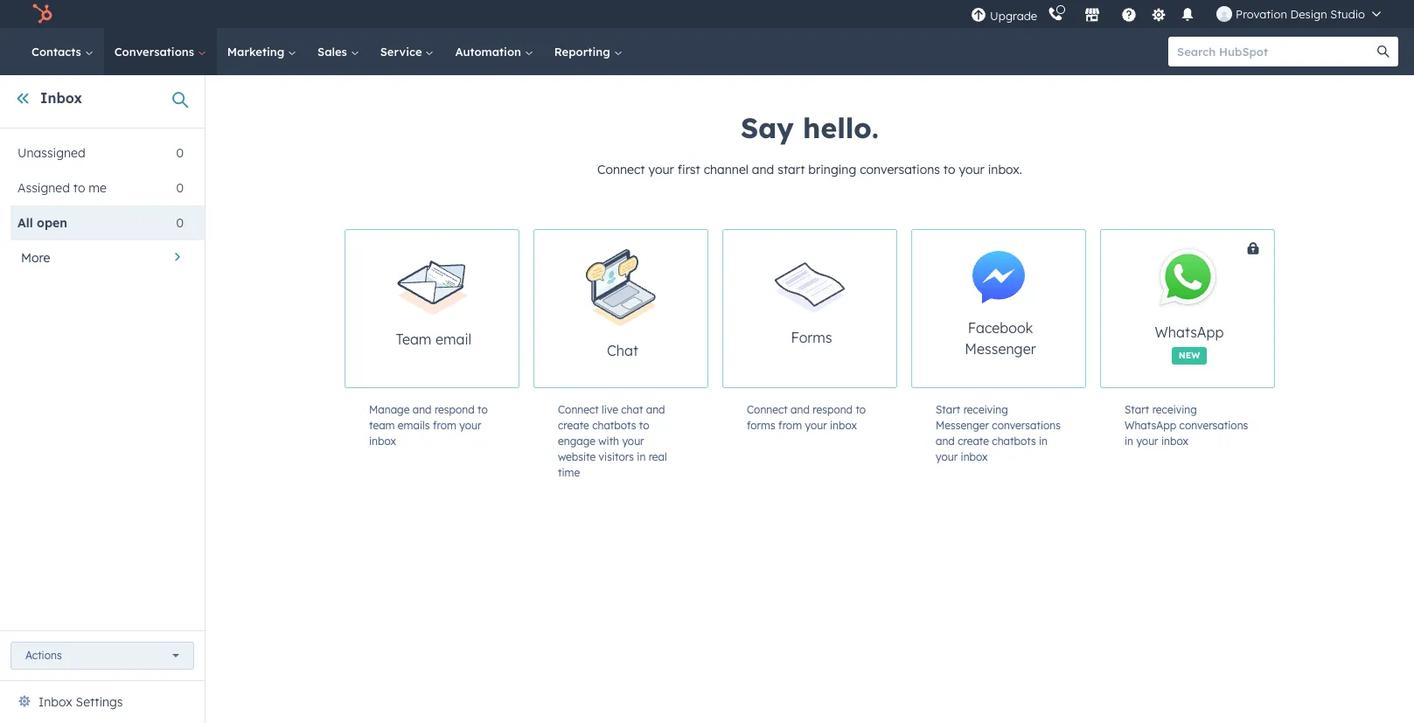 Task type: locate. For each thing, give the bounding box(es) containing it.
and inside connect and respond to forms from your inbox
[[791, 403, 810, 416]]

help button
[[1115, 0, 1144, 28]]

marketplaces button
[[1074, 0, 1111, 28]]

inbox
[[830, 419, 857, 432], [369, 435, 396, 448], [1162, 435, 1189, 448], [961, 451, 988, 464]]

your
[[649, 162, 674, 178], [959, 162, 985, 178], [459, 419, 482, 432], [805, 419, 827, 432], [622, 435, 644, 448], [1137, 435, 1159, 448], [936, 451, 958, 464]]

receiving
[[964, 403, 1009, 416], [1153, 403, 1197, 416]]

upgrade
[[990, 8, 1038, 22]]

from right emails
[[433, 419, 457, 432]]

inbox inside manage and respond to team emails from your inbox
[[369, 435, 396, 448]]

team
[[396, 331, 432, 349]]

connect up the engage at the left bottom of page
[[558, 403, 599, 416]]

1 receiving from the left
[[964, 403, 1009, 416]]

menu
[[969, 0, 1394, 28]]

facebook messenger
[[965, 319, 1036, 358]]

website
[[558, 451, 596, 464]]

chatbots
[[592, 419, 636, 432], [992, 435, 1036, 448]]

search image
[[1378, 45, 1390, 58]]

0
[[176, 145, 184, 161], [176, 180, 184, 196], [176, 215, 184, 231]]

whatsapp inside "option"
[[1155, 323, 1224, 341]]

inbox for inbox
[[40, 89, 82, 107]]

1 vertical spatial 0
[[176, 180, 184, 196]]

start inside start receiving whatsapp conversations in your inbox
[[1125, 403, 1150, 416]]

receiving inside start receiving messenger conversations and create chatbots in your inbox
[[964, 403, 1009, 416]]

search button
[[1369, 37, 1399, 66]]

inbox inside start receiving whatsapp conversations in your inbox
[[1162, 435, 1189, 448]]

conversations
[[860, 162, 940, 178], [992, 419, 1061, 432], [1180, 419, 1249, 432]]

3 0 from the top
[[176, 215, 184, 231]]

inbox
[[40, 89, 82, 107], [38, 695, 72, 710]]

respond down forms
[[813, 403, 853, 416]]

2 respond from the left
[[813, 403, 853, 416]]

conversations inside start receiving whatsapp conversations in your inbox
[[1180, 419, 1249, 432]]

receiving inside start receiving whatsapp conversations in your inbox
[[1153, 403, 1197, 416]]

2 horizontal spatial conversations
[[1180, 419, 1249, 432]]

in inside connect live chat and create chatbots to engage with your website visitors in real time
[[637, 451, 646, 464]]

1 vertical spatial chatbots
[[992, 435, 1036, 448]]

2 receiving from the left
[[1153, 403, 1197, 416]]

None checkbox
[[1101, 229, 1340, 388]]

0 horizontal spatial in
[[637, 451, 646, 464]]

1 respond from the left
[[435, 403, 475, 416]]

conversations for start receiving messenger conversations and create chatbots in your inbox
[[992, 419, 1061, 432]]

0 horizontal spatial receiving
[[964, 403, 1009, 416]]

inbox left settings
[[38, 695, 72, 710]]

1 horizontal spatial conversations
[[992, 419, 1061, 432]]

2 0 from the top
[[176, 180, 184, 196]]

whatsapp
[[1155, 323, 1224, 341], [1125, 419, 1177, 432]]

more
[[21, 250, 50, 266]]

conversations inside start receiving messenger conversations and create chatbots in your inbox
[[992, 419, 1061, 432]]

1 horizontal spatial start
[[1125, 403, 1150, 416]]

0 vertical spatial 0
[[176, 145, 184, 161]]

respond inside connect and respond to forms from your inbox
[[813, 403, 853, 416]]

actions
[[25, 649, 62, 662]]

to inside connect live chat and create chatbots to engage with your website visitors in real time
[[639, 419, 650, 432]]

2 from from the left
[[779, 419, 802, 432]]

connect inside connect live chat and create chatbots to engage with your website visitors in real time
[[558, 403, 599, 416]]

email
[[436, 331, 472, 349]]

receiving down facebook messenger
[[964, 403, 1009, 416]]

respond for team email
[[435, 403, 475, 416]]

1 from from the left
[[433, 419, 457, 432]]

1 horizontal spatial create
[[958, 435, 989, 448]]

2 horizontal spatial in
[[1125, 435, 1134, 448]]

conversations
[[114, 45, 198, 59]]

in inside start receiving whatsapp conversations in your inbox
[[1125, 435, 1134, 448]]

hubspot image
[[31, 3, 52, 24]]

1 horizontal spatial in
[[1039, 435, 1048, 448]]

say
[[741, 110, 794, 145]]

settings image
[[1151, 7, 1167, 23]]

open
[[37, 215, 67, 231]]

emails
[[398, 419, 430, 432]]

connect left first
[[597, 162, 645, 178]]

automation link
[[445, 28, 544, 75]]

inbox inside inbox settings link
[[38, 695, 72, 710]]

1 vertical spatial whatsapp
[[1125, 419, 1177, 432]]

your inside start receiving whatsapp conversations in your inbox
[[1137, 435, 1159, 448]]

inbox settings
[[38, 695, 123, 710]]

0 horizontal spatial chatbots
[[592, 419, 636, 432]]

first
[[678, 162, 701, 178]]

your inside manage and respond to team emails from your inbox
[[459, 419, 482, 432]]

sales
[[318, 45, 351, 59]]

manage
[[369, 403, 410, 416]]

Search HubSpot search field
[[1169, 37, 1383, 66]]

0 horizontal spatial respond
[[435, 403, 475, 416]]

chat
[[621, 403, 643, 416]]

me
[[89, 180, 107, 196]]

1 start from the left
[[936, 403, 961, 416]]

0 vertical spatial messenger
[[965, 340, 1036, 358]]

1 horizontal spatial chatbots
[[992, 435, 1036, 448]]

create
[[558, 419, 590, 432], [958, 435, 989, 448]]

start
[[936, 403, 961, 416], [1125, 403, 1150, 416]]

assigned
[[17, 180, 70, 196]]

Facebook Messenger checkbox
[[912, 229, 1087, 388]]

2 start from the left
[[1125, 403, 1150, 416]]

1 horizontal spatial receiving
[[1153, 403, 1197, 416]]

0 vertical spatial whatsapp
[[1155, 323, 1224, 341]]

1 vertical spatial inbox
[[38, 695, 72, 710]]

connect
[[597, 162, 645, 178], [558, 403, 599, 416], [747, 403, 788, 416]]

to
[[944, 162, 956, 178], [73, 180, 85, 196], [478, 403, 488, 416], [856, 403, 866, 416], [639, 419, 650, 432]]

conversations for start receiving whatsapp conversations in your inbox
[[1180, 419, 1249, 432]]

and
[[752, 162, 774, 178], [413, 403, 432, 416], [646, 403, 665, 416], [791, 403, 810, 416], [936, 435, 955, 448]]

contacts link
[[21, 28, 104, 75]]

respond
[[435, 403, 475, 416], [813, 403, 853, 416]]

1 0 from the top
[[176, 145, 184, 161]]

0 horizontal spatial conversations
[[860, 162, 940, 178]]

receiving down new
[[1153, 403, 1197, 416]]

messenger inside start receiving messenger conversations and create chatbots in your inbox
[[936, 419, 989, 432]]

1 horizontal spatial from
[[779, 419, 802, 432]]

connect for chat
[[558, 403, 599, 416]]

messenger
[[965, 340, 1036, 358], [936, 419, 989, 432]]

create inside connect live chat and create chatbots to engage with your website visitors in real time
[[558, 419, 590, 432]]

inbox for inbox settings
[[38, 695, 72, 710]]

settings link
[[1148, 5, 1170, 23]]

0 vertical spatial chatbots
[[592, 419, 636, 432]]

respond inside manage and respond to team emails from your inbox
[[435, 403, 475, 416]]

start
[[778, 162, 805, 178]]

and inside manage and respond to team emails from your inbox
[[413, 403, 432, 416]]

connect inside connect and respond to forms from your inbox
[[747, 403, 788, 416]]

bringing
[[809, 162, 857, 178]]

respond right 'manage'
[[435, 403, 475, 416]]

and inside start receiving messenger conversations and create chatbots in your inbox
[[936, 435, 955, 448]]

0 vertical spatial inbox
[[40, 89, 82, 107]]

engage
[[558, 435, 596, 448]]

service
[[380, 45, 426, 59]]

0 horizontal spatial create
[[558, 419, 590, 432]]

1 vertical spatial messenger
[[936, 419, 989, 432]]

assigned to me
[[17, 180, 107, 196]]

inbox down contacts link
[[40, 89, 82, 107]]

messenger inside option
[[965, 340, 1036, 358]]

connect up forms on the right bottom of the page
[[747, 403, 788, 416]]

start for start receiving messenger conversations and create chatbots in your inbox
[[936, 403, 961, 416]]

none checkbox containing whatsapp
[[1101, 229, 1340, 388]]

1 vertical spatial create
[[958, 435, 989, 448]]

from right forms on the right bottom of the page
[[779, 419, 802, 432]]

2 vertical spatial 0
[[176, 215, 184, 231]]

calling icon button
[[1041, 3, 1071, 25]]

inbox settings link
[[38, 692, 123, 713]]

0 horizontal spatial from
[[433, 419, 457, 432]]

whatsapp new
[[1155, 323, 1224, 361]]

0 vertical spatial create
[[558, 419, 590, 432]]

marketing link
[[217, 28, 307, 75]]

0 horizontal spatial start
[[936, 403, 961, 416]]

in
[[1039, 435, 1048, 448], [1125, 435, 1134, 448], [637, 451, 646, 464]]

real
[[649, 451, 667, 464]]

start inside start receiving messenger conversations and create chatbots in your inbox
[[936, 403, 961, 416]]

from
[[433, 419, 457, 432], [779, 419, 802, 432]]

1 horizontal spatial respond
[[813, 403, 853, 416]]

studio
[[1331, 7, 1366, 21]]



Task type: describe. For each thing, give the bounding box(es) containing it.
create inside start receiving messenger conversations and create chatbots in your inbox
[[958, 435, 989, 448]]

your inside start receiving messenger conversations and create chatbots in your inbox
[[936, 451, 958, 464]]

from inside connect and respond to forms from your inbox
[[779, 419, 802, 432]]

unassigned
[[17, 145, 85, 161]]

inbox inside start receiving messenger conversations and create chatbots in your inbox
[[961, 451, 988, 464]]

connect for forms
[[747, 403, 788, 416]]

hello.
[[803, 110, 879, 145]]

design
[[1291, 7, 1328, 21]]

notifications image
[[1180, 8, 1196, 24]]

start receiving messenger conversations and create chatbots in your inbox
[[936, 403, 1061, 464]]

actions button
[[10, 642, 194, 670]]

your inside connect live chat and create chatbots to engage with your website visitors in real time
[[622, 435, 644, 448]]

chatbots inside connect live chat and create chatbots to engage with your website visitors in real time
[[592, 419, 636, 432]]

Chat checkbox
[[534, 229, 709, 388]]

upgrade image
[[971, 7, 987, 23]]

Team email checkbox
[[345, 229, 520, 388]]

live
[[602, 403, 618, 416]]

team
[[369, 419, 395, 432]]

provation
[[1236, 7, 1288, 21]]

facebook
[[968, 319, 1033, 337]]

contacts
[[31, 45, 85, 59]]

your inside connect and respond to forms from your inbox
[[805, 419, 827, 432]]

notifications button
[[1173, 0, 1203, 28]]

in inside start receiving messenger conversations and create chatbots in your inbox
[[1039, 435, 1048, 448]]

conversations link
[[104, 28, 217, 75]]

chat
[[607, 342, 639, 359]]

hubspot link
[[21, 3, 66, 24]]

with
[[599, 435, 619, 448]]

visitors
[[599, 451, 634, 464]]

receiving for whatsapp
[[1153, 403, 1197, 416]]

connect your first channel and start bringing conversations to your inbox.
[[597, 162, 1023, 178]]

inbox.
[[988, 162, 1023, 178]]

menu containing provation design studio
[[969, 0, 1394, 28]]

start for start receiving whatsapp conversations in your inbox
[[1125, 403, 1150, 416]]

inbox inside connect and respond to forms from your inbox
[[830, 419, 857, 432]]

0 for to
[[176, 180, 184, 196]]

marketplaces image
[[1085, 8, 1101, 24]]

connect and respond to forms from your inbox
[[747, 403, 866, 432]]

all open
[[17, 215, 67, 231]]

help image
[[1122, 8, 1137, 24]]

channel
[[704, 162, 749, 178]]

settings
[[76, 695, 123, 710]]

automation
[[455, 45, 525, 59]]

and inside connect live chat and create chatbots to engage with your website visitors in real time
[[646, 403, 665, 416]]

respond for forms
[[813, 403, 853, 416]]

all
[[17, 215, 33, 231]]

reporting
[[554, 45, 614, 59]]

to inside manage and respond to team emails from your inbox
[[478, 403, 488, 416]]

forms
[[791, 329, 832, 347]]

time
[[558, 466, 580, 479]]

Forms checkbox
[[723, 229, 898, 388]]

start receiving whatsapp conversations in your inbox
[[1125, 403, 1249, 448]]

manage and respond to team emails from your inbox
[[369, 403, 488, 448]]

from inside manage and respond to team emails from your inbox
[[433, 419, 457, 432]]

reporting link
[[544, 28, 633, 75]]

chatbots inside start receiving messenger conversations and create chatbots in your inbox
[[992, 435, 1036, 448]]

connect live chat and create chatbots to engage with your website visitors in real time
[[558, 403, 667, 479]]

sales link
[[307, 28, 370, 75]]

new
[[1179, 349, 1201, 361]]

say hello.
[[741, 110, 879, 145]]

forms
[[747, 419, 776, 432]]

receiving for messenger
[[964, 403, 1009, 416]]

0 for open
[[176, 215, 184, 231]]

marketing
[[227, 45, 288, 59]]

team email
[[396, 331, 472, 349]]

provation design studio button
[[1206, 0, 1392, 28]]

whatsapp inside start receiving whatsapp conversations in your inbox
[[1125, 419, 1177, 432]]

service link
[[370, 28, 445, 75]]

calling icon image
[[1048, 7, 1064, 23]]

james peterson image
[[1217, 6, 1233, 22]]

to inside connect and respond to forms from your inbox
[[856, 403, 866, 416]]

provation design studio
[[1236, 7, 1366, 21]]



Task type: vqa. For each thing, say whether or not it's contained in the screenshot.


